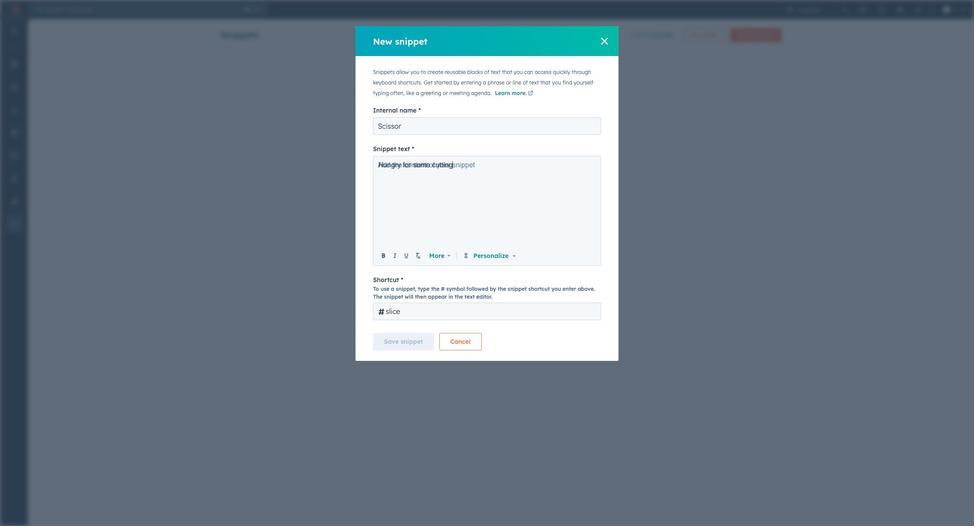 Task type: vqa. For each thing, say whether or not it's contained in the screenshot.
owner at the left of page
no



Task type: describe. For each thing, give the bounding box(es) containing it.
marketplaces image
[[860, 6, 867, 13]]

0 horizontal spatial menu
[[0, 19, 28, 505]]

1 horizontal spatial menu
[[781, 0, 969, 19]]

Type a word to use as a shortcut text field
[[373, 303, 601, 321]]



Task type: locate. For each thing, give the bounding box(es) containing it.
1 link opens in a new window image from the top
[[528, 90, 533, 98]]

help image
[[878, 6, 885, 13]]

jacob rogers image
[[944, 6, 951, 13]]

close image
[[601, 38, 608, 45]]

2 link opens in a new window image from the top
[[528, 91, 533, 96]]

menu
[[781, 0, 969, 19], [0, 19, 28, 505]]

link opens in a new window image
[[528, 90, 533, 98], [528, 91, 533, 96]]

settings image
[[897, 6, 904, 13]]

dialog
[[356, 26, 619, 361]]

None text field
[[378, 160, 596, 248]]

Search HubSpot search field
[[42, 3, 241, 17]]

menu item
[[912, 0, 926, 19]]

Give your snippet a name text field
[[373, 118, 601, 135]]

banner
[[221, 25, 782, 42]]



